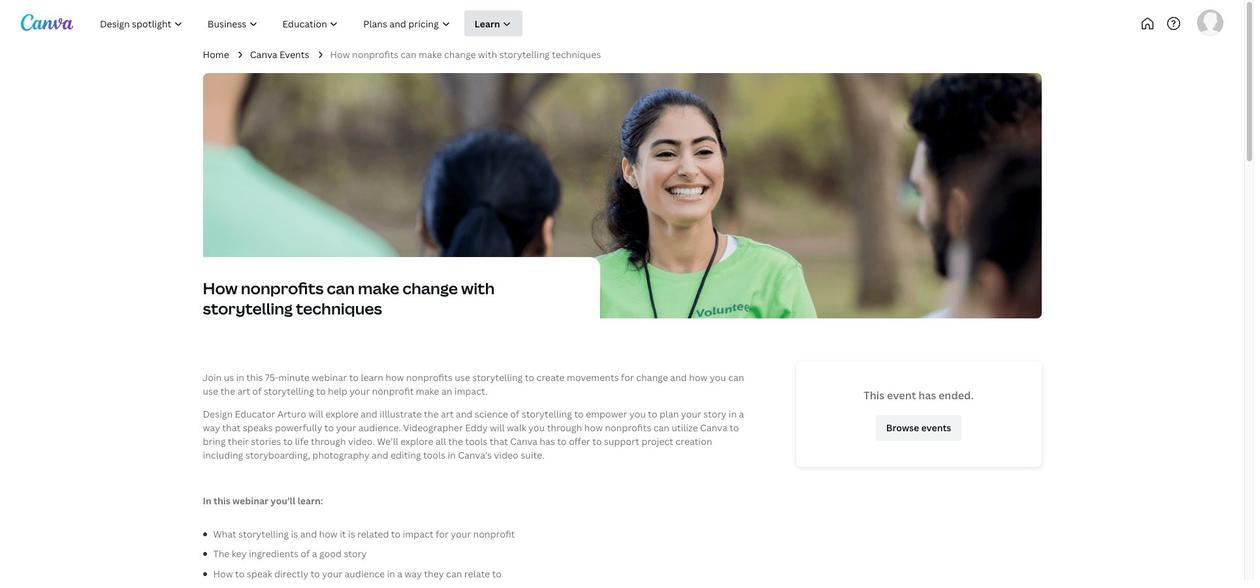 Task type: vqa. For each thing, say whether or not it's contained in the screenshot.
list
no



Task type: describe. For each thing, give the bounding box(es) containing it.
top level navigation element
[[89, 10, 567, 37]]



